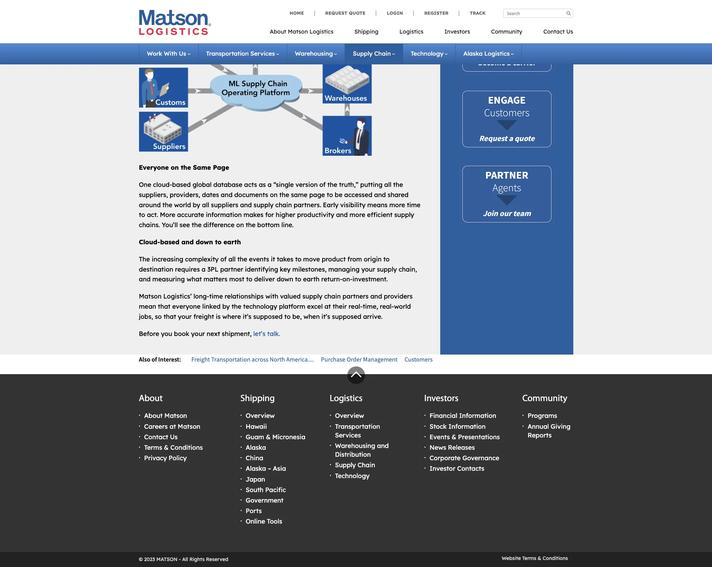 Task type: locate. For each thing, give the bounding box(es) containing it.
0 horizontal spatial terms
[[144, 444, 162, 452]]

request quote
[[326, 10, 366, 16]]

0 vertical spatial at
[[325, 303, 331, 311]]

providers
[[384, 293, 413, 301]]

supply down shared
[[395, 211, 415, 219]]

about inside top menu navigation
[[270, 28, 286, 35]]

1 real- from the left
[[349, 303, 363, 311]]

ports
[[246, 508, 262, 516]]

overview inside overview transportation services warehousing and distribution supply chain technology
[[335, 412, 364, 420]]

0 horizontal spatial by
[[193, 201, 200, 209]]

2 overview from the left
[[335, 412, 364, 420]]

cloud-based and down to earth
[[139, 238, 241, 246]]

1 vertical spatial on
[[270, 191, 278, 199]]

complexity
[[185, 256, 219, 264]]

chain up their
[[324, 293, 341, 301]]

investor contacts link
[[430, 465, 485, 473]]

1 horizontal spatial warehousing
[[335, 442, 376, 450]]

also
[[139, 356, 150, 364]]

their
[[333, 303, 347, 311]]

programs annual giving reports
[[528, 412, 571, 440]]

logistics up warehousing link
[[310, 28, 334, 35]]

1 horizontal spatial technology link
[[411, 50, 448, 57]]

alaska up japan on the left of page
[[246, 465, 266, 473]]

1 horizontal spatial overview link
[[335, 412, 364, 420]]

contact
[[544, 28, 565, 35], [144, 434, 168, 442]]

alaska link
[[246, 444, 266, 452]]

work with us link
[[147, 50, 191, 57]]

1 horizontal spatial conditions
[[543, 556, 568, 562]]

1 vertical spatial contact us link
[[144, 434, 178, 442]]

based down you'll
[[160, 238, 180, 246]]

supply up excel on the left bottom
[[303, 293, 323, 301]]

matson up careers at matson link
[[165, 412, 187, 420]]

deliver
[[254, 276, 275, 284]]

1 horizontal spatial supposed
[[332, 313, 362, 321]]

1 vertical spatial supply
[[335, 462, 356, 470]]

technology down distribution
[[335, 472, 370, 480]]

real- down the partners
[[349, 303, 363, 311]]

contact down search search box
[[544, 28, 565, 35]]

0 horizontal spatial more
[[350, 211, 366, 219]]

shipping inside 'link'
[[355, 28, 379, 35]]

the down accurate
[[192, 221, 202, 229]]

investment.
[[353, 276, 388, 284]]

all inside the increasing complexity of all the events it takes to move product from origin to destination requires a 3pl partner identifying key milestones, managing your supply chain, and measuring what matters most to deliver down to earth return-on-investment.
[[229, 256, 236, 264]]

0 horizontal spatial shipping
[[241, 395, 275, 404]]

same
[[193, 164, 211, 172]]

see
[[180, 221, 190, 229]]

supply chain link down distribution
[[335, 462, 375, 470]]

0 horizontal spatial supposed
[[253, 313, 283, 321]]

matson logistics image
[[139, 10, 211, 35]]

1 vertical spatial chain
[[358, 462, 375, 470]]

0 vertical spatial information
[[459, 412, 497, 420]]

down
[[196, 238, 213, 246], [277, 276, 293, 284]]

None search field
[[504, 9, 574, 18]]

0 vertical spatial all
[[385, 181, 392, 189]]

one cloud-based global database acts as a "single version of the truth," putting all the suppliers, providers, dates and documents on the same page to be accessed and shared around the world by all suppliers and supply chain partners. early visibility means more time to act. more accurate information makes for higher productivity and more efficient supply chains. you'll see the difference on the bottom line.
[[139, 181, 421, 229]]

2 vertical spatial about
[[144, 412, 163, 420]]

down inside the increasing complexity of all the events it takes to move product from origin to destination requires a 3pl partner identifying key milestones, managing your supply chain, and measuring what matters most to deliver down to earth return-on-investment.
[[277, 276, 293, 284]]

1 horizontal spatial contact us link
[[533, 26, 574, 40]]

on down makes
[[236, 221, 244, 229]]

all up partner
[[229, 256, 236, 264]]

of up partner
[[221, 256, 227, 264]]

it's right the when
[[322, 313, 330, 321]]

0 vertical spatial services
[[251, 50, 275, 57]]

from
[[348, 256, 362, 264]]

privacy policy link
[[144, 455, 187, 463]]

origin
[[364, 256, 382, 264]]

shipping down quote
[[355, 28, 379, 35]]

at inside about matson careers at matson contact us terms & conditions privacy policy
[[170, 423, 176, 431]]

2 horizontal spatial of
[[320, 181, 326, 189]]

1 vertical spatial earth
[[303, 276, 320, 284]]

the inside matson logistics' long-time relationships with valued supply chain partners and providers mean that everyone linked by the technology platform excel at their real-time, real-world jobs, so that your freight is where it's supposed to be, when it's supposed arrive.
[[232, 303, 242, 311]]

1 horizontal spatial overview
[[335, 412, 364, 420]]

giving
[[551, 423, 571, 431]]

the
[[139, 256, 150, 264]]

0 vertical spatial based
[[172, 181, 191, 189]]

matson down about matson link
[[178, 423, 201, 431]]

chain inside overview transportation services warehousing and distribution supply chain technology
[[358, 462, 375, 470]]

that right so
[[164, 313, 176, 321]]

you'll
[[162, 221, 178, 229]]

world inside matson logistics' long-time relationships with valued supply chain partners and providers mean that everyone linked by the technology platform excel at their real-time, real-world jobs, so that your freight is where it's supposed to be, when it's supposed arrive.
[[394, 303, 411, 311]]

programs
[[528, 412, 558, 420]]

& right website
[[538, 556, 542, 562]]

‐
[[179, 557, 181, 564]]

shipping
[[355, 28, 379, 35], [241, 395, 275, 404]]

partners.
[[294, 201, 321, 209]]

1 vertical spatial conditions
[[543, 556, 568, 562]]

online
[[246, 518, 265, 526]]

section
[[432, 0, 582, 355]]

1 vertical spatial about
[[139, 395, 163, 404]]

0 horizontal spatial overview
[[246, 412, 275, 420]]

0 vertical spatial contact us link
[[533, 26, 574, 40]]

us up terms & conditions link
[[170, 434, 178, 442]]

matters
[[204, 276, 228, 284]]

matson down home
[[288, 28, 308, 35]]

0 horizontal spatial overview link
[[246, 412, 275, 420]]

information
[[459, 412, 497, 420], [449, 423, 486, 431]]

1 horizontal spatial technology
[[411, 50, 444, 57]]

and inside overview transportation services warehousing and distribution supply chain technology
[[377, 442, 389, 450]]

freight
[[192, 356, 210, 364]]

south
[[246, 486, 264, 495]]

transportation services link for overview link for logistics
[[335, 423, 380, 440]]

all up shared
[[385, 181, 392, 189]]

the down makes
[[246, 221, 256, 229]]

"single
[[274, 181, 294, 189]]

us down search image
[[567, 28, 574, 35]]

investors inside top menu navigation
[[445, 28, 470, 35]]

your left next on the bottom left of the page
[[191, 330, 205, 338]]

0 horizontal spatial real-
[[349, 303, 363, 311]]

0 vertical spatial us
[[567, 28, 574, 35]]

to right most
[[246, 276, 253, 284]]

supply down the origin on the right
[[377, 266, 397, 274]]

2 vertical spatial all
[[229, 256, 236, 264]]

0 horizontal spatial contact
[[144, 434, 168, 442]]

micronesia
[[273, 434, 306, 442]]

your down everyone
[[178, 313, 192, 321]]

1 horizontal spatial time
[[407, 201, 421, 209]]

1 vertical spatial warehousing
[[335, 442, 376, 450]]

chain down warehousing and distribution link
[[358, 462, 375, 470]]

you
[[161, 330, 172, 338]]

alaska logistics
[[464, 50, 510, 57]]

investors up 'financial'
[[425, 395, 459, 404]]

contact inside top menu navigation
[[544, 28, 565, 35]]

a right the as
[[268, 181, 272, 189]]

time inside one cloud-based global database acts as a "single version of the truth," putting all the suppliers, providers, dates and documents on the same page to be accessed and shared around the world by all suppliers and supply chain partners. early visibility means more time to act. more accurate information makes for higher productivity and more efficient supply chains. you'll see the difference on the bottom line.
[[407, 201, 421, 209]]

jobs,
[[139, 313, 153, 321]]

warehousing link
[[295, 50, 337, 57]]

cloud-
[[139, 238, 160, 246]]

footer
[[0, 367, 713, 568]]

be
[[335, 191, 343, 199]]

technology
[[243, 303, 277, 311]]

0 vertical spatial time
[[407, 201, 421, 209]]

by up accurate
[[193, 201, 200, 209]]

supposed
[[253, 313, 283, 321], [332, 313, 362, 321]]

putting
[[361, 181, 383, 189]]

0 vertical spatial earth
[[224, 238, 241, 246]]

information up presentations
[[459, 412, 497, 420]]

1 horizontal spatial by
[[222, 303, 230, 311]]

request
[[326, 10, 348, 16]]

chain down "shipping" 'link'
[[375, 50, 391, 57]]

of inside the increasing complexity of all the events it takes to move product from origin to destination requires a 3pl partner identifying key milestones, managing your supply chain, and measuring what matters most to deliver down to earth return-on-investment.
[[221, 256, 227, 264]]

3pl
[[208, 266, 219, 274]]

is
[[216, 313, 221, 321]]

time up the linked
[[209, 293, 223, 301]]

warehousing up distribution
[[335, 442, 376, 450]]

& up privacy policy link
[[164, 444, 169, 452]]

1 horizontal spatial a
[[268, 181, 272, 189]]

1 horizontal spatial contact
[[544, 28, 565, 35]]

accessed
[[345, 191, 373, 199]]

warehousing down about matson logistics link
[[295, 50, 333, 57]]

0 horizontal spatial time
[[209, 293, 223, 301]]

the left same at the left top
[[181, 164, 191, 172]]

information up events & presentations link
[[449, 423, 486, 431]]

home link
[[290, 10, 315, 16]]

cloud-
[[153, 181, 172, 189]]

alaska down guam
[[246, 444, 266, 452]]

0 horizontal spatial transportation services link
[[206, 50, 279, 57]]

japan link
[[246, 476, 265, 484]]

& right guam
[[266, 434, 271, 442]]

us right with
[[179, 50, 186, 57]]

technology down top menu navigation
[[411, 50, 444, 57]]

© 2023 matson ‐ all rights reserved
[[139, 557, 229, 564]]

1 vertical spatial terms
[[523, 556, 537, 562]]

transportation for freight
[[211, 356, 251, 364]]

1 vertical spatial shipping
[[241, 395, 275, 404]]

logistics down backtop image
[[330, 395, 363, 404]]

investor
[[430, 465, 456, 473]]

0 vertical spatial investors
[[445, 28, 470, 35]]

more down visibility
[[350, 211, 366, 219]]

that up so
[[158, 303, 171, 311]]

overview hawaii guam & micronesia alaska china alaska – asia japan south pacific government ports online tools
[[246, 412, 306, 526]]

& inside financial information stock information events & presentations news releases corporate governance investor contacts
[[452, 434, 457, 442]]

supply down distribution
[[335, 462, 356, 470]]

0 vertical spatial a
[[268, 181, 272, 189]]

2 horizontal spatial on
[[270, 191, 278, 199]]

to
[[327, 191, 333, 199], [139, 211, 145, 219], [215, 238, 222, 246], [295, 256, 302, 264], [384, 256, 390, 264], [246, 276, 253, 284], [295, 276, 302, 284], [285, 313, 291, 321]]

supposed down their
[[332, 313, 362, 321]]

at down about matson link
[[170, 423, 176, 431]]

alaska down investors link
[[464, 50, 483, 57]]

overview inside the overview hawaii guam & micronesia alaska china alaska – asia japan south pacific government ports online tools
[[246, 412, 275, 420]]

contact us link down search search box
[[533, 26, 574, 40]]

more down shared
[[390, 201, 405, 209]]

to inside matson logistics' long-time relationships with valued supply chain partners and providers mean that everyone linked by the technology platform excel at their real-time, real-world jobs, so that your freight is where it's supposed to be, when it's supposed arrive.
[[285, 313, 291, 321]]

0 horizontal spatial a
[[202, 266, 206, 274]]

based up providers,
[[172, 181, 191, 189]]

a inside the increasing complexity of all the events it takes to move product from origin to destination requires a 3pl partner identifying key milestones, managing your supply chain, and measuring what matters most to deliver down to earth return-on-investment.
[[202, 266, 206, 274]]

and
[[221, 191, 233, 199], [374, 191, 386, 199], [240, 201, 252, 209], [336, 211, 348, 219], [182, 238, 194, 246], [139, 276, 151, 284], [371, 293, 382, 301], [377, 442, 389, 450]]

0 horizontal spatial on
[[171, 164, 179, 172]]

by
[[193, 201, 200, 209], [222, 303, 230, 311]]

by up where
[[222, 303, 230, 311]]

around
[[139, 201, 161, 209]]

& up the 'news releases' link
[[452, 434, 457, 442]]

community up 'programs'
[[523, 395, 568, 404]]

1 vertical spatial investors
[[425, 395, 459, 404]]

1 vertical spatial chain
[[324, 293, 341, 301]]

transportation services
[[206, 50, 275, 57]]

down up complexity
[[196, 238, 213, 246]]

supply down "shipping" 'link'
[[353, 50, 373, 57]]

terms inside about matson careers at matson contact us terms & conditions privacy policy
[[144, 444, 162, 452]]

community up alaska logistics link
[[492, 28, 523, 35]]

rights
[[190, 557, 205, 564]]

1 horizontal spatial it's
[[322, 313, 330, 321]]

1 vertical spatial supply chain link
[[335, 462, 375, 470]]

1 vertical spatial technology link
[[335, 472, 370, 480]]

time down shared
[[407, 201, 421, 209]]

0 vertical spatial supply chain link
[[353, 50, 395, 57]]

2 horizontal spatial us
[[567, 28, 574, 35]]

2 it's from the left
[[322, 313, 330, 321]]

the down "single
[[280, 191, 289, 199]]

2 vertical spatial us
[[170, 434, 178, 442]]

contact us image
[[460, 88, 554, 150]]

terms right website
[[523, 556, 537, 562]]

1 horizontal spatial on
[[236, 221, 244, 229]]

login link
[[376, 10, 414, 16]]

1 vertical spatial at
[[170, 423, 176, 431]]

a left the 3pl
[[202, 266, 206, 274]]

a
[[268, 181, 272, 189], [202, 266, 206, 274]]

1 vertical spatial information
[[449, 423, 486, 431]]

1 vertical spatial transportation
[[211, 356, 251, 364]]

supply
[[254, 201, 274, 209], [395, 211, 415, 219], [377, 266, 397, 274], [303, 293, 323, 301]]

technology link down distribution
[[335, 472, 370, 480]]

1 overview from the left
[[246, 412, 275, 420]]

& inside about matson careers at matson contact us terms & conditions privacy policy
[[164, 444, 169, 452]]

the up partner
[[238, 256, 247, 264]]

1 vertical spatial technology
[[335, 472, 370, 480]]

version
[[296, 181, 318, 189]]

conditions
[[171, 444, 203, 452], [543, 556, 568, 562]]

1 vertical spatial us
[[179, 50, 186, 57]]

1 vertical spatial world
[[394, 303, 411, 311]]

at left their
[[325, 303, 331, 311]]

chain up higher
[[276, 201, 292, 209]]

quote
[[349, 10, 366, 16]]

0 vertical spatial chain
[[276, 201, 292, 209]]

0 horizontal spatial it's
[[243, 313, 252, 321]]

terms up privacy
[[144, 444, 162, 452]]

transportation inside overview transportation services warehousing and distribution supply chain technology
[[335, 423, 380, 431]]

about inside about matson careers at matson contact us terms & conditions privacy policy
[[144, 412, 163, 420]]

0 vertical spatial by
[[193, 201, 200, 209]]

1 horizontal spatial down
[[277, 276, 293, 284]]

the inside the increasing complexity of all the events it takes to move product from origin to destination requires a 3pl partner identifying key milestones, managing your supply chain, and measuring what matters most to deliver down to earth return-on-investment.
[[238, 256, 247, 264]]

shipping inside footer
[[241, 395, 275, 404]]

to left be,
[[285, 313, 291, 321]]

1 horizontal spatial world
[[394, 303, 411, 311]]

a inside one cloud-based global database acts as a "single version of the truth," putting all the suppliers, providers, dates and documents on the same page to be accessed and shared around the world by all suppliers and supply chain partners. early visibility means more time to act. more accurate information makes for higher productivity and more efficient supply chains. you'll see the difference on the bottom line.
[[268, 181, 272, 189]]

1 horizontal spatial services
[[335, 432, 361, 440]]

top menu navigation
[[270, 26, 574, 40]]

1 vertical spatial a
[[202, 266, 206, 274]]

1 vertical spatial of
[[221, 256, 227, 264]]

matson logistics' long-time relationships with valued supply chain partners and providers mean that everyone linked by the technology platform excel at their real-time, real-world jobs, so that your freight is where it's supposed to be, when it's supposed arrive.
[[139, 293, 413, 321]]

presentations
[[458, 434, 500, 442]]

it
[[271, 256, 275, 264]]

2 overview link from the left
[[335, 412, 364, 420]]

overview link
[[246, 412, 275, 420], [335, 412, 364, 420]]

0 vertical spatial more
[[390, 201, 405, 209]]

database
[[214, 181, 243, 189]]

1 vertical spatial that
[[164, 313, 176, 321]]

1 horizontal spatial real-
[[380, 303, 394, 311]]

of up 'page'
[[320, 181, 326, 189]]

1 vertical spatial all
[[202, 201, 209, 209]]

about for about matson logistics
[[270, 28, 286, 35]]

overview transportation services warehousing and distribution supply chain technology
[[335, 412, 389, 480]]

earth down 'milestones,'
[[303, 276, 320, 284]]

0 horizontal spatial technology
[[335, 472, 370, 480]]

contact down careers on the left of page
[[144, 434, 168, 442]]

supply chain link down "shipping" 'link'
[[353, 50, 395, 57]]

earth down difference
[[224, 238, 241, 246]]

increasing
[[152, 256, 183, 264]]

the up where
[[232, 303, 242, 311]]

contact us link down careers on the left of page
[[144, 434, 178, 442]]

all
[[385, 181, 392, 189], [202, 201, 209, 209], [229, 256, 236, 264]]

0 horizontal spatial world
[[174, 201, 191, 209]]

talk.
[[267, 330, 280, 338]]

of right also
[[152, 356, 157, 364]]

0 vertical spatial technology
[[411, 50, 444, 57]]

world down providers
[[394, 303, 411, 311]]

your up investment. in the top of the page
[[362, 266, 376, 274]]

purchase order management
[[321, 356, 398, 364]]

matson up the mean
[[139, 293, 162, 301]]

with
[[266, 293, 279, 301]]

0 horizontal spatial contact us link
[[144, 434, 178, 442]]

1 overview link from the left
[[246, 412, 275, 420]]

0 vertical spatial transportation services link
[[206, 50, 279, 57]]

logistics down login
[[400, 28, 424, 35]]

on right the everyone
[[171, 164, 179, 172]]

all down dates
[[202, 201, 209, 209]]

1 vertical spatial time
[[209, 293, 223, 301]]

efficient
[[367, 211, 393, 219]]

overview link for logistics
[[335, 412, 364, 420]]

0 horizontal spatial conditions
[[171, 444, 203, 452]]

1 horizontal spatial chain
[[324, 293, 341, 301]]

1 vertical spatial based
[[160, 238, 180, 246]]

down down key on the left of the page
[[277, 276, 293, 284]]

milestones,
[[293, 266, 327, 274]]

it's right where
[[243, 313, 252, 321]]

supply chain link
[[353, 50, 395, 57], [335, 462, 375, 470]]

the up more
[[163, 201, 172, 209]]

home
[[290, 10, 304, 16]]

alaska
[[464, 50, 483, 57], [246, 444, 266, 452], [246, 465, 266, 473]]

technology link down top menu navigation
[[411, 50, 448, 57]]

the up shared
[[394, 181, 403, 189]]

community inside top menu navigation
[[492, 28, 523, 35]]

about matson logistics link
[[270, 26, 344, 40]]

world down providers,
[[174, 201, 191, 209]]

1 supposed from the left
[[253, 313, 283, 321]]

of
[[320, 181, 326, 189], [221, 256, 227, 264], [152, 356, 157, 364]]



Task type: describe. For each thing, give the bounding box(es) containing it.
stock information link
[[430, 423, 486, 431]]

overview for transportation
[[335, 412, 364, 420]]

1 vertical spatial community
[[523, 395, 568, 404]]

chain inside matson logistics' long-time relationships with valued supply chain partners and providers mean that everyone linked by the technology platform excel at their real-time, real-world jobs, so that your freight is where it's supposed to be, when it's supposed arrive.
[[324, 293, 341, 301]]

supply inside overview transportation services warehousing and distribution supply chain technology
[[335, 462, 356, 470]]

us inside top menu navigation
[[567, 28, 574, 35]]

everyone
[[172, 303, 201, 311]]

alaska logistics link
[[464, 50, 514, 57]]

higher
[[276, 211, 296, 219]]

us inside about matson careers at matson contact us terms & conditions privacy policy
[[170, 434, 178, 442]]

contact inside about matson careers at matson contact us terms & conditions privacy policy
[[144, 434, 168, 442]]

0 vertical spatial transportation
[[206, 50, 249, 57]]

0 horizontal spatial warehousing
[[295, 50, 333, 57]]

financial information link
[[430, 412, 497, 420]]

supply chain
[[353, 50, 391, 57]]

©
[[139, 557, 143, 564]]

to right takes
[[295, 256, 302, 264]]

freight transportation across north america.... link
[[192, 356, 314, 364]]

supply chain link for warehousing link technology link
[[353, 50, 395, 57]]

technology link for warehousing link
[[411, 50, 448, 57]]

platform
[[279, 303, 306, 311]]

the up be
[[328, 181, 338, 189]]

backtop image
[[348, 367, 365, 385]]

& inside the overview hawaii guam & micronesia alaska china alaska – asia japan south pacific government ports online tools
[[266, 434, 271, 442]]

logistics down community link
[[485, 50, 510, 57]]

to left act.
[[139, 211, 145, 219]]

0 horizontal spatial of
[[152, 356, 157, 364]]

overview for hawaii
[[246, 412, 275, 420]]

by inside matson logistics' long-time relationships with valued supply chain partners and providers mean that everyone linked by the technology platform excel at their real-time, real-world jobs, so that your freight is where it's supposed to be, when it's supposed arrive.
[[222, 303, 230, 311]]

chains.
[[139, 221, 160, 229]]

0 vertical spatial supply
[[353, 50, 373, 57]]

about for about matson careers at matson contact us terms & conditions privacy policy
[[144, 412, 163, 420]]

2 real- from the left
[[380, 303, 394, 311]]

north
[[270, 356, 285, 364]]

customers link
[[405, 356, 433, 364]]

purchase order management link
[[321, 356, 398, 364]]

0 vertical spatial on
[[171, 164, 179, 172]]

world inside one cloud-based global database acts as a "single version of the truth," putting all the suppliers, providers, dates and documents on the same page to be accessed and shared around the world by all suppliers and supply chain partners. early visibility means more time to act. more accurate information makes for higher productivity and more efficient supply chains. you'll see the difference on the bottom line.
[[174, 201, 191, 209]]

acts
[[244, 181, 257, 189]]

truth,"
[[339, 181, 359, 189]]

management
[[363, 356, 398, 364]]

programs link
[[528, 412, 558, 420]]

most
[[229, 276, 245, 284]]

0 horizontal spatial services
[[251, 50, 275, 57]]

logistics inside footer
[[330, 395, 363, 404]]

to left be
[[327, 191, 333, 199]]

login
[[387, 10, 403, 16]]

on-
[[343, 276, 353, 284]]

supply inside matson logistics' long-time relationships with valued supply chain partners and providers mean that everyone linked by the technology platform excel at their real-time, real-world jobs, so that your freight is where it's supposed to be, when it's supposed arrive.
[[303, 293, 323, 301]]

annual
[[528, 423, 549, 431]]

transportation services link for work with us link
[[206, 50, 279, 57]]

financial information stock information events & presentations news releases corporate governance investor contacts
[[430, 412, 500, 473]]

and inside the increasing complexity of all the events it takes to move product from origin to destination requires a 3pl partner identifying key milestones, managing your supply chain, and measuring what matters most to deliver down to earth return-on-investment.
[[139, 276, 151, 284]]

your inside the increasing complexity of all the events it takes to move product from origin to destination requires a 3pl partner identifying key milestones, managing your supply chain, and measuring what matters most to deliver down to earth return-on-investment.
[[362, 266, 376, 274]]

contact us
[[544, 28, 574, 35]]

0 horizontal spatial all
[[202, 201, 209, 209]]

technology link for warehousing and distribution link
[[335, 472, 370, 480]]

guam & micronesia link
[[246, 434, 306, 442]]

0 vertical spatial chain
[[375, 50, 391, 57]]

line.
[[282, 221, 294, 229]]

annual giving reports link
[[528, 423, 571, 440]]

careers at matson link
[[144, 423, 201, 431]]

carrier image
[[460, 13, 554, 75]]

transportation for overview
[[335, 423, 380, 431]]

2 vertical spatial on
[[236, 221, 244, 229]]

agent service image
[[460, 164, 554, 224]]

2 vertical spatial alaska
[[246, 465, 266, 473]]

supply chain link for warehousing and distribution link technology link
[[335, 462, 375, 470]]

work
[[147, 50, 162, 57]]

Search search field
[[504, 9, 574, 18]]

also of interest:
[[139, 356, 181, 364]]

accurate
[[177, 211, 204, 219]]

request quote link
[[315, 10, 376, 16]]

dates
[[202, 191, 219, 199]]

america....
[[286, 356, 314, 364]]

overview link for shipping
[[246, 412, 275, 420]]

careers
[[144, 423, 168, 431]]

measuring
[[153, 276, 185, 284]]

ports link
[[246, 508, 262, 516]]

time inside matson logistics' long-time relationships with valued supply chain partners and providers mean that everyone linked by the technology platform excel at their real-time, real-world jobs, so that your freight is where it's supposed to be, when it's supposed arrive.
[[209, 293, 223, 301]]

asia
[[273, 465, 286, 473]]

warehousing inside overview transportation services warehousing and distribution supply chain technology
[[335, 442, 376, 450]]

identifying
[[245, 266, 278, 274]]

technology inside overview transportation services warehousing and distribution supply chain technology
[[335, 472, 370, 480]]

when
[[304, 313, 320, 321]]

by inside one cloud-based global database acts as a "single version of the truth," putting all the suppliers, providers, dates and documents on the same page to be accessed and shared around the world by all suppliers and supply chain partners. early visibility means more time to act. more accurate information makes for higher productivity and more efficient supply chains. you'll see the difference on the bottom line.
[[193, 201, 200, 209]]

about for about
[[139, 395, 163, 404]]

terms & conditions link
[[144, 444, 203, 452]]

your inside matson logistics' long-time relationships with valued supply chain partners and providers mean that everyone linked by the technology platform excel at their real-time, real-world jobs, so that your freight is where it's supposed to be, when it's supposed arrive.
[[178, 313, 192, 321]]

relationships
[[225, 293, 264, 301]]

to down difference
[[215, 238, 222, 246]]

register
[[425, 10, 449, 16]]

based inside one cloud-based global database acts as a "single version of the truth," putting all the suppliers, providers, dates and documents on the same page to be accessed and shared around the world by all suppliers and supply chain partners. early visibility means more time to act. more accurate information makes for higher productivity and more efficient supply chains. you'll see the difference on the bottom line.
[[172, 181, 191, 189]]

0 vertical spatial that
[[158, 303, 171, 311]]

policy
[[169, 455, 187, 463]]

0 vertical spatial down
[[196, 238, 213, 246]]

corporate governance link
[[430, 455, 500, 463]]

bottom
[[258, 221, 280, 229]]

0 vertical spatial alaska
[[464, 50, 483, 57]]

events & presentations link
[[430, 434, 500, 442]]

with
[[164, 50, 177, 57]]

footer containing about
[[0, 367, 713, 568]]

search image
[[567, 11, 571, 15]]

to down 'milestones,'
[[295, 276, 302, 284]]

1 horizontal spatial more
[[390, 201, 405, 209]]

corporate
[[430, 455, 461, 463]]

1 horizontal spatial terms
[[523, 556, 537, 562]]

financial
[[430, 412, 458, 420]]

act.
[[147, 211, 158, 219]]

providers,
[[170, 191, 200, 199]]

about matson logistics
[[270, 28, 334, 35]]

documents
[[234, 191, 268, 199]]

to right the origin on the right
[[384, 256, 390, 264]]

managing
[[329, 266, 360, 274]]

pacific
[[265, 486, 286, 495]]

government
[[246, 497, 284, 505]]

1 horizontal spatial us
[[179, 50, 186, 57]]

for
[[265, 211, 274, 219]]

at inside matson logistics' long-time relationships with valued supply chain partners and providers mean that everyone linked by the technology platform excel at their real-time, real-world jobs, so that your freight is where it's supposed to be, when it's supposed arrive.
[[325, 303, 331, 311]]

book
[[174, 330, 189, 338]]

purchase
[[321, 356, 346, 364]]

supply inside the increasing complexity of all the events it takes to move product from origin to destination requires a 3pl partner identifying key milestones, managing your supply chain, and measuring what matters most to deliver down to earth return-on-investment.
[[377, 266, 397, 274]]

government link
[[246, 497, 284, 505]]

takes
[[277, 256, 294, 264]]

2 supposed from the left
[[332, 313, 362, 321]]

logistics'
[[163, 293, 192, 301]]

2 horizontal spatial all
[[385, 181, 392, 189]]

matson inside about matson logistics link
[[288, 28, 308, 35]]

and inside matson logistics' long-time relationships with valued supply chain partners and providers mean that everyone linked by the technology platform excel at their real-time, real-world jobs, so that your freight is where it's supposed to be, when it's supposed arrive.
[[371, 293, 382, 301]]

makes
[[244, 211, 264, 219]]

website
[[502, 556, 521, 562]]

services inside overview transportation services warehousing and distribution supply chain technology
[[335, 432, 361, 440]]

earth inside the increasing complexity of all the events it takes to move product from origin to destination requires a 3pl partner identifying key milestones, managing your supply chain, and measuring what matters most to deliver down to earth return-on-investment.
[[303, 276, 320, 284]]

everyone
[[139, 164, 169, 172]]

conditions inside about matson careers at matson contact us terms & conditions privacy policy
[[171, 444, 203, 452]]

of inside one cloud-based global database acts as a "single version of the truth," putting all the suppliers, providers, dates and documents on the same page to be accessed and shared around the world by all suppliers and supply chain partners. early visibility means more time to act. more accurate information makes for higher productivity and more efficient supply chains. you'll see the difference on the bottom line.
[[320, 181, 326, 189]]

events
[[249, 256, 269, 264]]

shipment,
[[222, 330, 252, 338]]

1 it's from the left
[[243, 313, 252, 321]]

mean
[[139, 303, 156, 311]]

before you book your next shipment, let's talk.
[[139, 330, 280, 338]]

chain inside one cloud-based global database acts as a "single version of the truth," putting all the suppliers, providers, dates and documents on the same page to be accessed and shared around the world by all suppliers and supply chain partners. early visibility means more time to act. more accurate information makes for higher productivity and more efficient supply chains. you'll see the difference on the bottom line.
[[276, 201, 292, 209]]

japan
[[246, 476, 265, 484]]

governance
[[463, 455, 500, 463]]

alaska – asia link
[[246, 465, 286, 473]]

2 vertical spatial your
[[191, 330, 205, 338]]

matson inside matson logistics' long-time relationships with valued supply chain partners and providers mean that everyone linked by the technology platform excel at their real-time, real-world jobs, so that your freight is where it's supposed to be, when it's supposed arrive.
[[139, 293, 162, 301]]

return-
[[322, 276, 343, 284]]

means
[[368, 201, 388, 209]]

key
[[280, 266, 291, 274]]

0 horizontal spatial earth
[[224, 238, 241, 246]]

long-
[[194, 293, 209, 301]]

arrive.
[[363, 313, 383, 321]]

1 vertical spatial alaska
[[246, 444, 266, 452]]

difference
[[203, 221, 235, 229]]

supply up for
[[254, 201, 274, 209]]



Task type: vqa. For each thing, say whether or not it's contained in the screenshot.
WHY the matson
no



